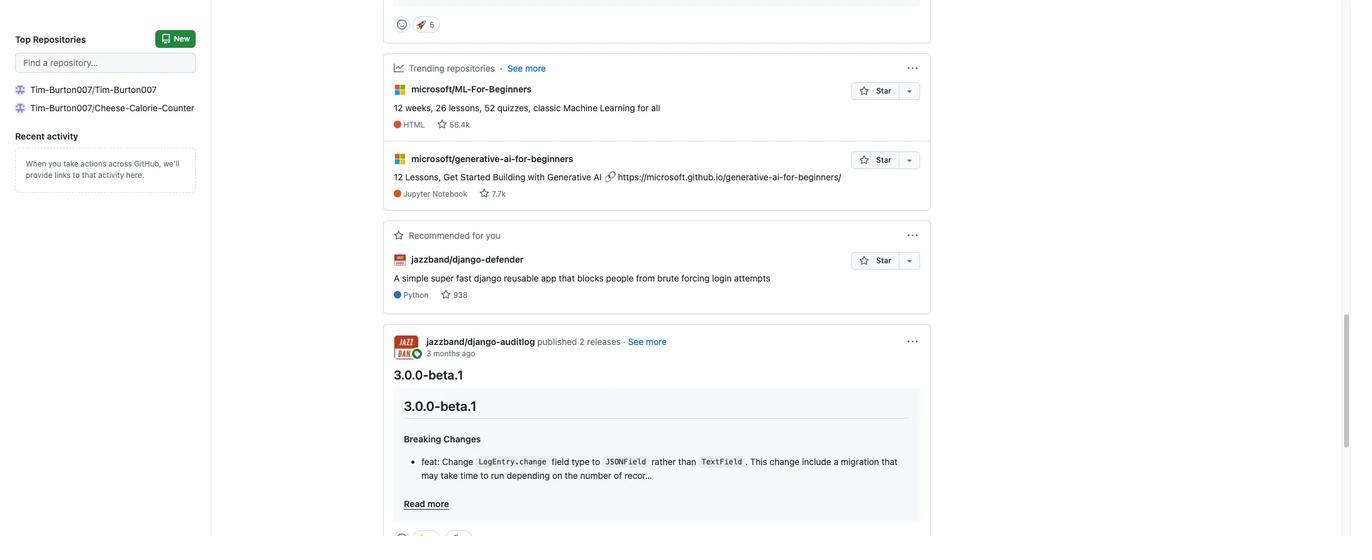 Task type: locate. For each thing, give the bounding box(es) containing it.
1 horizontal spatial that
[[559, 273, 575, 283]]

jsonfield
[[606, 458, 646, 467]]

burton007
[[49, 84, 92, 95], [114, 84, 157, 95], [49, 103, 92, 113]]

938 link
[[441, 290, 468, 300]]

see more link
[[507, 61, 546, 75], [628, 336, 667, 347]]

you up defender
[[486, 230, 501, 241]]

jazzband/django-auditlog published 2 releases          · see more
[[426, 336, 667, 347]]

2 @microsoft profile image from the top
[[394, 153, 406, 166]]

take
[[63, 159, 78, 169], [441, 470, 458, 481]]

burton007 down the find a repository… text box
[[49, 84, 92, 95]]

recent
[[15, 131, 45, 142]]

jazzband/django- up super
[[411, 254, 485, 265]]

0 horizontal spatial see more link
[[507, 61, 546, 75]]

star button
[[851, 82, 899, 100], [851, 152, 899, 169], [851, 252, 899, 270]]

1 feed item heading menu image from the top
[[908, 63, 918, 73]]

3 star button from the top
[[851, 252, 899, 270]]

0 horizontal spatial ai-
[[504, 153, 515, 164]]

1 star image from the top
[[859, 86, 869, 96]]

burton007 up calorie- at top
[[114, 84, 157, 95]]

2 repo details element from the top
[[394, 189, 841, 200]]

0 vertical spatial /
[[92, 84, 95, 95]]

1 horizontal spatial to
[[480, 470, 489, 481]]

more right releases
[[646, 336, 667, 347]]

weeks,
[[405, 103, 433, 113]]

/ down the tim-burton007 / tim-burton007
[[92, 103, 95, 113]]

breaking
[[404, 434, 441, 445]]

0 horizontal spatial see
[[507, 63, 523, 73]]

breaking changes
[[404, 434, 481, 445]]

that
[[82, 170, 96, 180], [559, 273, 575, 283], [882, 456, 898, 467]]

1 vertical spatial take
[[441, 470, 458, 481]]

feat: change logentry.change field type to jsonfield rather than textfield
[[421, 456, 742, 467]]

1 vertical spatial /
[[92, 103, 95, 113]]

add or remove reactions element left 🚀
[[394, 16, 410, 33]]

microsoft/generative-
[[411, 153, 504, 164]]

field
[[552, 456, 569, 467]]

2 horizontal spatial more
[[646, 336, 667, 347]]

jupyter
[[403, 190, 430, 199]]

see more link right releases
[[628, 336, 667, 347]]

add or remove reactions image
[[397, 534, 407, 537]]

2 vertical spatial star button
[[851, 252, 899, 270]]

56.4k link
[[437, 120, 470, 130]]

ai- left beginners/
[[773, 172, 783, 183]]

0 vertical spatial activity
[[47, 131, 78, 142]]

0 vertical spatial star
[[874, 86, 891, 95]]

. this change include a migration that may take time to run depending on the number of recor…
[[421, 456, 898, 481]]

2 add this repository to a list image from the top
[[905, 155, 915, 165]]

1 horizontal spatial see more link
[[628, 336, 667, 347]]

to right links
[[73, 170, 80, 180]]

you up links
[[48, 159, 61, 169]]

1 vertical spatial feed item heading menu image
[[908, 231, 918, 241]]

activity down across
[[98, 170, 124, 180]]

938
[[453, 290, 468, 300]]

activity right recent
[[47, 131, 78, 142]]

3.0.0-beta.1 down 3 at the bottom
[[394, 368, 463, 382]]

0 vertical spatial @microsoft profile image
[[394, 84, 406, 96]]

0 vertical spatial see more link
[[507, 61, 546, 75]]

0 vertical spatial for
[[638, 103, 649, 113]]

star image left add this repository to a list image
[[859, 256, 869, 266]]

repo details element down the a simple super fast django reusable app that blocks people from brute forcing login attempts
[[394, 290, 770, 301]]

type
[[572, 456, 590, 467]]

star image left 7.7k
[[479, 189, 489, 199]]

0 vertical spatial more
[[525, 63, 546, 73]]

1 vertical spatial star
[[874, 155, 891, 165]]

add or remove reactions element for 3 months ago
[[394, 531, 410, 537]]

Find a repository… text field
[[15, 53, 196, 73]]

1 vertical spatial ai-
[[773, 172, 783, 183]]

1 star button from the top
[[851, 82, 899, 100]]

1 @microsoft profile image from the top
[[394, 84, 406, 96]]

burton007 down the tim-burton007 / tim-burton007
[[49, 103, 92, 113]]

1 vertical spatial beta.1
[[440, 399, 477, 414]]

3
[[426, 349, 431, 358]]

ai
[[594, 172, 602, 183]]

3 repo details element from the top
[[394, 290, 770, 301]]

1 horizontal spatial see
[[628, 336, 644, 347]]

take inside when you take actions across github, we'll provide links to that activity here.
[[63, 159, 78, 169]]

3 star from the top
[[874, 256, 891, 266]]

star image
[[859, 86, 869, 96], [859, 155, 869, 165]]

0 vertical spatial jazzband/django-
[[411, 254, 485, 265]]

3.0.0- down feed tag "icon" at bottom
[[394, 368, 429, 382]]

that right app on the left bottom of page
[[559, 273, 575, 283]]

change
[[770, 456, 800, 467]]

1 vertical spatial 12
[[394, 172, 403, 183]]

add or remove reactions element
[[394, 16, 410, 33], [394, 531, 410, 537]]

microsoft/generative-ai-for-beginners
[[411, 153, 573, 164]]

burton007 for cheese-
[[49, 103, 92, 113]]

tim- right cheese calorie counter icon
[[30, 103, 49, 113]]

1 vertical spatial activity
[[98, 170, 124, 180]]

0 horizontal spatial that
[[82, 170, 96, 180]]

microsoft/ml-for-beginners
[[411, 84, 532, 95]]

0 vertical spatial you
[[48, 159, 61, 169]]

tim- for cheese-calorie-counter
[[30, 103, 49, 113]]

🔗
[[604, 172, 615, 183]]

1 horizontal spatial ·
[[623, 336, 626, 347]]

for left all
[[638, 103, 649, 113]]

2 card preview element from the top
[[394, 388, 920, 521]]

3.0.0- down 3.0.0-beta.1 link
[[404, 399, 440, 414]]

star image inside button
[[859, 256, 869, 266]]

·
[[500, 63, 502, 73], [623, 336, 626, 347]]

see up beginners
[[507, 63, 523, 73]]

django
[[474, 273, 502, 283]]

jazzband/django- inside jazzband/django-defender link
[[411, 254, 485, 265]]

add or remove reactions element down read
[[394, 531, 410, 537]]

beta.1 up the changes
[[440, 399, 477, 414]]

2 vertical spatial to
[[480, 470, 489, 481]]

1 vertical spatial card preview element
[[394, 388, 920, 521]]

for-
[[515, 153, 531, 164], [783, 172, 798, 183]]

beta.1 inside "card preview" element
[[440, 399, 477, 414]]

1 add or remove reactions element from the top
[[394, 16, 410, 33]]

2 vertical spatial repo details element
[[394, 290, 770, 301]]

0 vertical spatial add this repository to a list image
[[905, 86, 915, 96]]

beta.1
[[429, 368, 463, 382], [440, 399, 477, 414]]

@microsoft profile image
[[394, 84, 406, 96], [394, 153, 406, 166]]

star image for 12 weeks, 26 lessons, 52 quizzes, classic machine learning for all
[[437, 120, 447, 130]]

2 vertical spatial star
[[874, 256, 891, 266]]

brute
[[657, 273, 679, 283]]

see more link up beginners
[[507, 61, 546, 75]]

0 vertical spatial to
[[73, 170, 80, 180]]

star image down 26
[[437, 120, 447, 130]]

months
[[433, 349, 460, 358]]

login
[[712, 273, 732, 283]]

2 star button from the top
[[851, 152, 899, 169]]

to inside . this change include a migration that may take time to run depending on the number of recor…
[[480, 470, 489, 481]]

repo details element containing python
[[394, 290, 770, 301]]

2 add or remove reactions element from the top
[[394, 531, 410, 537]]

add this repository to a list image
[[905, 86, 915, 96], [905, 155, 915, 165]]

repo details element for generative
[[394, 189, 841, 200]]

1 vertical spatial add this repository to a list image
[[905, 155, 915, 165]]

0 vertical spatial 12
[[394, 103, 403, 113]]

1 vertical spatial see more link
[[628, 336, 667, 347]]

started
[[460, 172, 490, 183]]

/ up cheese-
[[92, 84, 95, 95]]

3.0.0-beta.1 down 3.0.0-beta.1 link
[[404, 399, 477, 414]]

than
[[678, 456, 696, 467]]

tim- right tim burton007 'icon'
[[30, 84, 49, 95]]

2 star from the top
[[874, 155, 891, 165]]

a
[[834, 456, 839, 467]]

1 vertical spatial star button
[[851, 152, 899, 169]]

1 star from the top
[[874, 86, 891, 95]]

1 add this repository to a list image from the top
[[905, 86, 915, 96]]

12 left lessons,
[[394, 172, 403, 183]]

recor…
[[624, 470, 652, 481]]

2 horizontal spatial to
[[592, 456, 600, 467]]

1 horizontal spatial ai-
[[773, 172, 783, 183]]

0 vertical spatial take
[[63, 159, 78, 169]]

· up beginners
[[500, 63, 502, 73]]

0 horizontal spatial to
[[73, 170, 80, 180]]

repo details element containing html
[[394, 120, 660, 131]]

beginners
[[489, 84, 532, 95]]

more right read
[[427, 499, 449, 509]]

0 horizontal spatial you
[[48, 159, 61, 169]]

see right releases
[[628, 336, 644, 347]]

0 vertical spatial ai-
[[504, 153, 515, 164]]

new
[[174, 34, 190, 43]]

0 vertical spatial 3.0.0-
[[394, 368, 429, 382]]

from
[[636, 273, 655, 283]]

1 horizontal spatial take
[[441, 470, 458, 481]]

2 horizontal spatial that
[[882, 456, 898, 467]]

· right releases
[[623, 336, 626, 347]]

card preview element
[[394, 0, 920, 6], [394, 388, 920, 521]]

0 horizontal spatial for
[[472, 230, 484, 241]]

cheese calorie counter image
[[15, 103, 25, 113]]

0 vertical spatial star button
[[851, 82, 899, 100]]

2 / from the top
[[92, 103, 95, 113]]

for up jazzband/django-defender
[[472, 230, 484, 241]]

activity
[[47, 131, 78, 142], [98, 170, 124, 180]]

2 vertical spatial more
[[427, 499, 449, 509]]

12 left weeks,
[[394, 103, 403, 113]]

add this repository to a list image for 12 weeks, 26 lessons, 52 quizzes, classic machine learning for all
[[905, 86, 915, 96]]

take up links
[[63, 159, 78, 169]]

repo details element for classic
[[394, 120, 660, 131]]

1 horizontal spatial for-
[[783, 172, 798, 183]]

1 vertical spatial jazzband/django-
[[426, 336, 500, 347]]

star image for a simple super fast django reusable app that blocks people from brute forcing login attempts
[[441, 290, 451, 300]]

@microsoft profile image up lessons,
[[394, 153, 406, 166]]

3.0.0-
[[394, 368, 429, 382], [404, 399, 440, 414]]

0 vertical spatial add or remove reactions element
[[394, 16, 410, 33]]

1 vertical spatial you
[[486, 230, 501, 241]]

run
[[491, 470, 504, 481]]

add or remove reactions element for when you take actions across github, we'll provide links to that activity here.
[[394, 16, 410, 33]]

repo details element down 12 weeks, 26 lessons, 52 quizzes, classic machine learning for all
[[394, 120, 660, 131]]

repositories
[[33, 34, 86, 44]]

1 12 from the top
[[394, 103, 403, 113]]

simple
[[402, 273, 429, 283]]

0 vertical spatial see
[[507, 63, 523, 73]]

logentry.change
[[479, 458, 546, 467]]

feat:
[[421, 456, 440, 467]]

1 vertical spatial add or remove reactions element
[[394, 531, 410, 537]]

more
[[525, 63, 546, 73], [646, 336, 667, 347], [427, 499, 449, 509]]

to up number
[[592, 456, 600, 467]]

ai- up building
[[504, 153, 515, 164]]

we'll
[[163, 159, 179, 169]]

0 vertical spatial that
[[82, 170, 96, 180]]

2 vertical spatial that
[[882, 456, 898, 467]]

read
[[404, 499, 425, 509]]

2 12 from the top
[[394, 172, 403, 183]]

get
[[443, 172, 458, 183]]

star image left 938
[[441, 290, 451, 300]]

/ for tim-
[[92, 84, 95, 95]]

ago
[[462, 349, 475, 358]]

1 / from the top
[[92, 84, 95, 95]]

2 feed item heading menu image from the top
[[908, 231, 918, 241]]

people
[[606, 273, 634, 283]]

1 vertical spatial repo details element
[[394, 189, 841, 200]]

repo details element containing jupyter notebook
[[394, 189, 841, 200]]

that right migration
[[882, 456, 898, 467]]

generative
[[547, 172, 591, 183]]

more up beginners
[[525, 63, 546, 73]]

jazzband/django- for auditlog
[[426, 336, 500, 347]]

beginners
[[531, 153, 573, 164]]

jazzband/django-defender link
[[411, 253, 524, 266]]

time
[[460, 470, 478, 481]]

repo details element down 12 lessons, get started building with generative ai 🔗 https://microsoft.github.io/generative-ai-for-beginners/
[[394, 189, 841, 200]]

take down the change
[[441, 470, 458, 481]]

/
[[92, 84, 95, 95], [92, 103, 95, 113]]

0 horizontal spatial take
[[63, 159, 78, 169]]

1 repo details element from the top
[[394, 120, 660, 131]]

quizzes,
[[497, 103, 531, 113]]

a simple super fast django reusable app that blocks people from brute forcing login attempts
[[394, 273, 770, 283]]

feed item heading menu image
[[908, 63, 918, 73], [908, 231, 918, 241]]

1 vertical spatial more
[[646, 336, 667, 347]]

jazzband/django- up ago
[[426, 336, 500, 347]]

12
[[394, 103, 403, 113], [394, 172, 403, 183]]

when you take actions across github, we'll provide links to that activity here.
[[26, 159, 179, 180]]

0 vertical spatial for-
[[515, 153, 531, 164]]

repositories
[[447, 63, 495, 73]]

@microsoft profile image down graph icon
[[394, 84, 406, 96]]

1 horizontal spatial activity
[[98, 170, 124, 180]]

1 vertical spatial @microsoft profile image
[[394, 153, 406, 166]]

repo details element
[[394, 120, 660, 131], [394, 189, 841, 200], [394, 290, 770, 301]]

app
[[541, 273, 556, 283]]

top repositories
[[15, 34, 86, 44]]

.
[[745, 456, 748, 467]]

0 vertical spatial card preview element
[[394, 0, 920, 6]]

0 horizontal spatial more
[[427, 499, 449, 509]]

jazzband/django-
[[411, 254, 485, 265], [426, 336, 500, 347]]

that down actions
[[82, 170, 96, 180]]

beta.1 down months
[[429, 368, 463, 382]]

0 vertical spatial ·
[[500, 63, 502, 73]]

star image
[[437, 120, 447, 130], [479, 189, 489, 199], [859, 256, 869, 266], [441, 290, 451, 300]]

that inside when you take actions across github, we'll provide links to that activity here.
[[82, 170, 96, 180]]

python
[[403, 290, 429, 300]]

0 vertical spatial repo details element
[[394, 120, 660, 131]]

0 vertical spatial star image
[[859, 86, 869, 96]]

to
[[73, 170, 80, 180], [592, 456, 600, 467], [480, 470, 489, 481]]

1 vertical spatial star image
[[859, 155, 869, 165]]

2 star image from the top
[[859, 155, 869, 165]]

links
[[54, 170, 71, 180]]

to left the run
[[480, 470, 489, 481]]

star for forcing
[[874, 256, 891, 266]]

🚀
[[416, 18, 426, 31]]

reusable
[[504, 273, 539, 283]]

trending
[[409, 63, 445, 73]]

activity inside when you take actions across github, we'll provide links to that activity here.
[[98, 170, 124, 180]]

0 vertical spatial feed item heading menu image
[[908, 63, 918, 73]]

read more
[[404, 499, 449, 509]]



Task type: vqa. For each thing, say whether or not it's contained in the screenshot.
second the Star from the top of the page
yes



Task type: describe. For each thing, give the bounding box(es) containing it.
may
[[421, 470, 438, 481]]

fast
[[456, 273, 472, 283]]

tim-burton007 / tim-burton007
[[30, 84, 157, 95]]

0 horizontal spatial activity
[[47, 131, 78, 142]]

star image for 12 lessons, get started building with generative ai 🔗 https://microsoft.github.io/generative-ai-for-beginners/
[[859, 155, 869, 165]]

1 vertical spatial ·
[[623, 336, 626, 347]]

1 vertical spatial 3.0.0-
[[404, 399, 440, 414]]

beginners/
[[798, 172, 841, 183]]

star image for 12 lessons, get started building with generative ai 🔗 https://microsoft.github.io/generative-ai-for-beginners/
[[479, 189, 489, 199]]

notebook
[[432, 190, 467, 199]]

read more link
[[404, 492, 910, 510]]

1 vertical spatial to
[[592, 456, 600, 467]]

jupyter notebook
[[403, 190, 467, 199]]

recommended
[[409, 230, 470, 241]]

forcing
[[681, 273, 710, 283]]

1 vertical spatial for-
[[783, 172, 798, 183]]

52
[[484, 103, 495, 113]]

releases
[[587, 336, 621, 347]]

2
[[579, 336, 585, 347]]

of
[[614, 470, 622, 481]]

super
[[431, 273, 454, 283]]

tim-burton007 / cheese-calorie-counter
[[30, 103, 194, 113]]

microsoft/generative-ai-for-beginners link
[[411, 152, 573, 165]]

star for beginners/
[[874, 155, 891, 165]]

56.4k
[[449, 120, 470, 130]]

3.0.0-beta.1 link
[[394, 368, 463, 382]]

you inside when you take actions across github, we'll provide links to that activity here.
[[48, 159, 61, 169]]

top
[[15, 34, 31, 44]]

tim- up cheese-
[[95, 84, 114, 95]]

published
[[537, 336, 577, 347]]

1 vertical spatial for
[[472, 230, 484, 241]]

provide
[[26, 170, 52, 180]]

Top Repositories search field
[[15, 53, 196, 73]]

1 card preview element from the top
[[394, 0, 920, 6]]

auditlog
[[500, 336, 535, 347]]

textfield
[[702, 458, 742, 467]]

@jazzband profile image
[[394, 335, 419, 360]]

12 for 12 lessons, get started building with generative ai 🔗 https://microsoft.github.io/generative-ai-for-beginners/
[[394, 172, 403, 183]]

@jazzband profile image
[[394, 254, 406, 266]]

with
[[528, 172, 545, 183]]

7.7k link
[[479, 189, 506, 199]]

star image for 12 weeks, 26 lessons, 52 quizzes, classic machine learning for all
[[859, 86, 869, 96]]

jazzband/django-auditlog link
[[426, 336, 535, 347]]

classic
[[533, 103, 561, 113]]

when
[[26, 159, 46, 169]]

card preview element containing 3.0.0-beta.1
[[394, 388, 920, 521]]

graph image
[[394, 63, 404, 73]]

/ for cheese-
[[92, 103, 95, 113]]

a
[[394, 273, 400, 283]]

@microsoft profile image for microsoft/generative-ai-for-beginners
[[394, 153, 406, 166]]

calorie-
[[129, 103, 162, 113]]

new link
[[156, 30, 196, 48]]

0 vertical spatial 3.0.0-beta.1
[[394, 368, 463, 382]]

7.7k
[[492, 190, 506, 199]]

number
[[580, 470, 611, 481]]

take inside . this change include a migration that may take time to run depending on the number of recor…
[[441, 470, 458, 481]]

attempts
[[734, 273, 770, 283]]

12 weeks, 26 lessons, 52 quizzes, classic machine learning for all
[[394, 103, 660, 113]]

rather
[[651, 456, 676, 467]]

building
[[493, 172, 525, 183]]

jazzband/django- for defender
[[411, 254, 485, 265]]

include
[[802, 456, 831, 467]]

0 horizontal spatial for-
[[515, 153, 531, 164]]

🚀 5
[[416, 18, 434, 31]]

across
[[109, 159, 132, 169]]

tim burton007 image
[[15, 85, 25, 95]]

jazzband/django-defender
[[411, 254, 524, 265]]

recommended for you
[[409, 230, 501, 241]]

1 vertical spatial that
[[559, 273, 575, 283]]

1 horizontal spatial you
[[486, 230, 501, 241]]

1 vertical spatial 3.0.0-beta.1
[[404, 399, 477, 414]]

3 months ago
[[426, 349, 475, 358]]

to inside when you take actions across github, we'll provide links to that activity here.
[[73, 170, 80, 180]]

1 horizontal spatial more
[[525, 63, 546, 73]]

tim- for tim-burton007
[[30, 84, 49, 95]]

star button for beginners/
[[851, 152, 899, 169]]

github,
[[134, 159, 161, 169]]

repo rec icon image
[[394, 231, 404, 241]]

1 horizontal spatial for
[[638, 103, 649, 113]]

5
[[430, 20, 434, 29]]

this
[[750, 456, 767, 467]]

12 for 12 weeks, 26 lessons, 52 quizzes, classic machine learning for all
[[394, 103, 403, 113]]

add this repository to a list image
[[905, 256, 915, 266]]

@microsoft profile image for microsoft/ml-for-beginners
[[394, 84, 406, 96]]

lessons,
[[405, 172, 441, 183]]

on
[[552, 470, 562, 481]]

recent activity
[[15, 131, 78, 142]]

feed tag image
[[412, 349, 422, 359]]

the
[[565, 470, 578, 481]]

12 lessons, get started building with generative ai 🔗 https://microsoft.github.io/generative-ai-for-beginners/
[[394, 172, 841, 183]]

all
[[651, 103, 660, 113]]

blocks
[[577, 273, 604, 283]]

26
[[436, 103, 446, 113]]

that inside . this change include a migration that may take time to run depending on the number of recor…
[[882, 456, 898, 467]]

for-
[[471, 84, 489, 95]]

add or remove reactions image
[[397, 19, 407, 29]]

microsoft/ml-
[[411, 84, 471, 95]]

star button for forcing
[[851, 252, 899, 270]]

here.
[[126, 170, 144, 180]]

0 vertical spatial beta.1
[[429, 368, 463, 382]]

machine
[[563, 103, 598, 113]]

defender
[[485, 254, 524, 265]]

burton007 for tim-
[[49, 84, 92, 95]]

ai- inside microsoft/generative-ai-for-beginners link
[[504, 153, 515, 164]]

0 horizontal spatial ·
[[500, 63, 502, 73]]

feed item heading menu image
[[908, 337, 918, 347]]

repo details element for app
[[394, 290, 770, 301]]

add this repository to a list image for 12 lessons, get started building with generative ai 🔗 https://microsoft.github.io/generative-ai-for-beginners/
[[905, 155, 915, 165]]

change
[[442, 456, 473, 467]]

1 vertical spatial see
[[628, 336, 644, 347]]

trending repositories · see more
[[409, 63, 546, 73]]

html
[[403, 120, 425, 130]]



